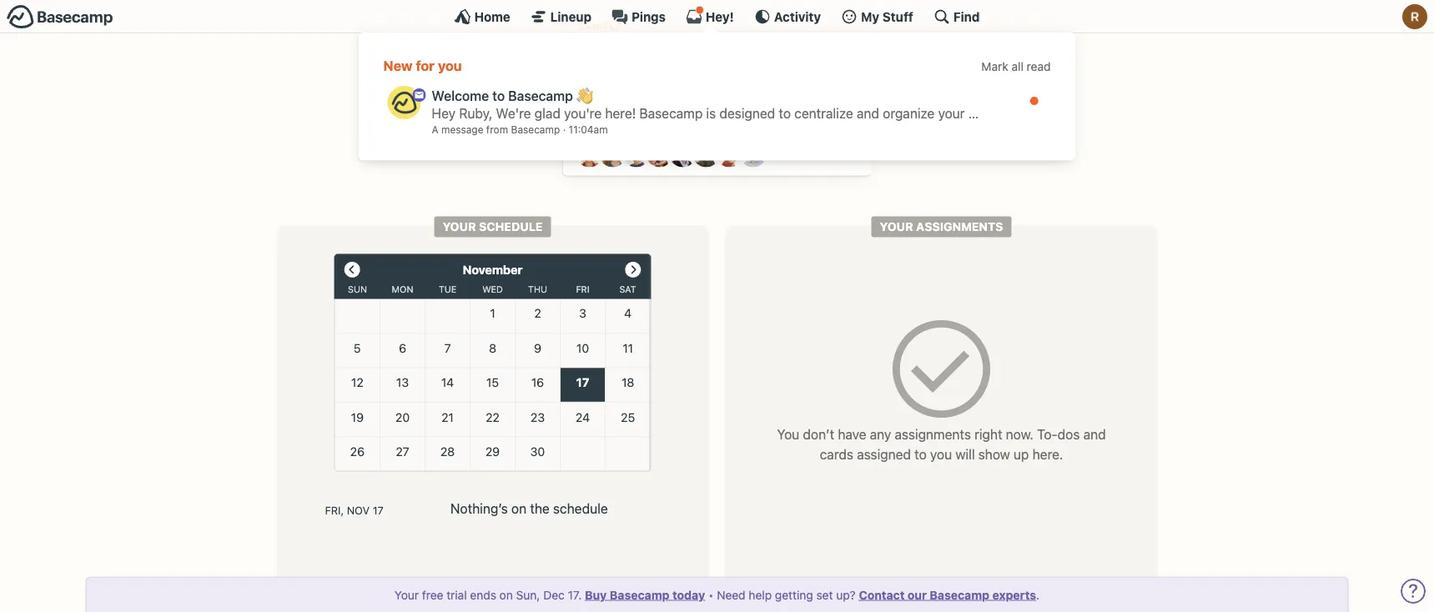 Task type: locate. For each thing, give the bounding box(es) containing it.
0 horizontal spatial a
[[637, 57, 644, 73]]

my stuff button
[[841, 8, 914, 25]]

your left free
[[395, 588, 419, 602]]

0 vertical spatial 👋
[[578, 57, 591, 73]]

main element
[[0, 0, 1435, 161]]

use
[[598, 74, 620, 90]]

rework.
[[578, 92, 637, 108]]

a up around
[[742, 74, 749, 90]]

1 vertical spatial a
[[742, 74, 749, 90]]

1 horizontal spatial and
[[1084, 427, 1107, 443]]

2 horizontal spatial a
[[742, 74, 749, 90]]

👋 left use
[[577, 88, 590, 104]]

to‑dos
[[1038, 427, 1081, 443]]

to right "project"
[[741, 57, 753, 73]]

hey!
[[706, 9, 734, 24]]

to up look at the top left of the page
[[690, 74, 702, 90]]

set
[[817, 588, 833, 602]]

your assignments
[[880, 220, 1004, 234]]

to inside you don't have any assignments right now. to‑dos and cards assigned to you will show up here.
[[915, 447, 927, 463]]

to
[[741, 57, 753, 73], [690, 74, 702, 90], [493, 88, 505, 104], [915, 447, 927, 463]]

read
[[1027, 60, 1051, 73]]

you
[[438, 58, 462, 74], [931, 447, 953, 463]]

fri
[[576, 284, 590, 295]]

and inside you don't have any assignments right now. to‑dos and cards assigned to you will show up here.
[[1084, 427, 1107, 443]]

here.
[[1033, 447, 1064, 463]]

up
[[1014, 447, 1030, 463]]

basecamp up take
[[624, 74, 687, 90]]

for
[[416, 58, 435, 74]]

a right is
[[637, 57, 644, 73]]

take
[[640, 92, 668, 108]]

mark all read button
[[982, 58, 1051, 76]]

0 vertical spatial you
[[438, 58, 462, 74]]

1 horizontal spatial you
[[931, 447, 953, 463]]

you
[[777, 427, 800, 443]]

0 vertical spatial a
[[637, 57, 644, 73]]

to down assignments
[[915, 447, 927, 463]]

lineup
[[551, 9, 592, 24]]

2 vertical spatial a
[[672, 92, 679, 108]]

to up the from
[[493, 88, 505, 104]]

all
[[1012, 60, 1024, 73]]

17
[[373, 504, 384, 517]]

👋 up we
[[578, 57, 591, 73]]

my stuff
[[861, 9, 914, 24]]

your left schedule
[[443, 220, 476, 234]]

👋 this is a sample project to showcase how we use basecamp to make a podcast called rework. take a look around and explore!
[[578, 57, 845, 108]]

1 horizontal spatial a
[[672, 92, 679, 108]]

on left sun,
[[500, 588, 513, 602]]

you right for
[[438, 58, 462, 74]]

0 vertical spatial and
[[757, 92, 780, 108]]

basecamp image
[[388, 86, 421, 119]]

this
[[595, 57, 620, 73]]

nicole katz image
[[693, 141, 720, 168]]

basecamp right the buy
[[610, 588, 670, 602]]

lineup link
[[531, 8, 592, 25]]

your left "assignments" at the top right of the page
[[880, 220, 914, 234]]

1 vertical spatial and
[[1084, 427, 1107, 443]]

wed
[[483, 284, 503, 295]]

.
[[1037, 588, 1040, 602]]

nothing's on the schedule
[[451, 501, 608, 517]]

victor cooper image
[[740, 141, 767, 168]]

you inside you don't have any assignments right now. to‑dos and cards assigned to you will show up here.
[[931, 447, 953, 463]]

onboarding image
[[413, 88, 426, 102]]

to inside main element
[[493, 88, 505, 104]]

you down assignments
[[931, 447, 953, 463]]

a
[[637, 57, 644, 73], [742, 74, 749, 90], [672, 92, 679, 108]]

buy basecamp today link
[[585, 588, 706, 602]]

1 vertical spatial on
[[500, 588, 513, 602]]

you inside main element
[[438, 58, 462, 74]]

0 horizontal spatial and
[[757, 92, 780, 108]]

josh fiske image
[[670, 141, 697, 168]]

0 horizontal spatial you
[[438, 58, 462, 74]]

will
[[956, 447, 975, 463]]

sat
[[620, 284, 637, 295]]

fri, nov 17
[[325, 504, 384, 517]]

message
[[442, 124, 484, 136]]

getting
[[775, 588, 814, 602]]

👋
[[578, 57, 591, 73], [577, 88, 590, 104]]

1 vertical spatial you
[[931, 447, 953, 463]]

2 horizontal spatial your
[[880, 220, 914, 234]]

find
[[954, 9, 980, 24]]

17.
[[568, 588, 582, 602]]

a left look at the top left of the page
[[672, 92, 679, 108]]

show
[[979, 447, 1011, 463]]

tue
[[439, 284, 457, 295]]

pings
[[632, 9, 666, 24]]

make
[[706, 74, 738, 90]]

and
[[757, 92, 780, 108], [1084, 427, 1107, 443]]

basecamp
[[624, 74, 687, 90], [509, 88, 573, 104], [511, 124, 560, 136], [610, 588, 670, 602], [930, 588, 990, 602]]

basecamp right 'our'
[[930, 588, 990, 602]]

mon
[[392, 284, 414, 295]]

and right to‑dos
[[1084, 427, 1107, 443]]

and down podcast
[[757, 92, 780, 108]]

1 vertical spatial 👋
[[577, 88, 590, 104]]

need
[[717, 588, 746, 602]]

a
[[432, 124, 439, 136]]

switch accounts image
[[7, 4, 114, 30]]

1 horizontal spatial your
[[443, 220, 476, 234]]

on
[[512, 501, 527, 517], [500, 588, 513, 602]]

new
[[384, 58, 413, 74]]

0 vertical spatial on
[[512, 501, 527, 517]]

sun
[[348, 284, 367, 295]]

schedule
[[553, 501, 608, 517]]

a message from basecamp 11:04am
[[432, 124, 608, 136]]

called
[[805, 74, 841, 90]]

on left "the"
[[512, 501, 527, 517]]

basecamp inside the 👋 this is a sample project to showcase how we use basecamp to make a podcast called rework. take a look around and explore!
[[624, 74, 687, 90]]

your
[[443, 220, 476, 234], [880, 220, 914, 234], [395, 588, 419, 602]]



Task type: vqa. For each thing, say whether or not it's contained in the screenshot.
"HEY!"
yes



Task type: describe. For each thing, give the bounding box(es) containing it.
ends
[[470, 588, 497, 602]]

sample
[[647, 57, 691, 73]]

don't
[[803, 427, 835, 443]]

thu
[[528, 284, 548, 295]]

basecamp up a message from basecamp 11:04am
[[509, 88, 573, 104]]

welcome to basecamp 👋
[[432, 88, 590, 104]]

mark all read
[[982, 60, 1051, 73]]

sun,
[[516, 588, 540, 602]]

cheryl walters image
[[600, 141, 626, 168]]

assignments
[[895, 427, 972, 443]]

steve marsh image
[[717, 141, 743, 168]]

podcast
[[753, 74, 802, 90]]

explore!
[[783, 92, 832, 108]]

have
[[838, 427, 867, 443]]

mark
[[982, 60, 1009, 73]]

showcase
[[756, 57, 816, 73]]

your free trial ends on sun, dec 17. buy basecamp today • need help getting set up? contact our basecamp experts .
[[395, 588, 1040, 602]]

any
[[870, 427, 892, 443]]

free
[[422, 588, 444, 602]]

home link
[[455, 8, 511, 25]]

home
[[475, 9, 511, 24]]

0 horizontal spatial your
[[395, 588, 419, 602]]

assignments
[[917, 220, 1004, 234]]

👋 inside main element
[[577, 88, 590, 104]]

pings button
[[612, 8, 666, 25]]

you don't have any assignments right now. to‑dos and cards assigned to you will show up here.
[[777, 427, 1107, 463]]

experts
[[993, 588, 1037, 602]]

dec
[[544, 588, 565, 602]]

fri,
[[325, 504, 344, 517]]

stuff
[[883, 9, 914, 24]]

assigned
[[857, 447, 912, 463]]

hey! button
[[686, 6, 734, 25]]

we
[[578, 74, 595, 90]]

👋 inside the 👋 this is a sample project to showcase how we use basecamp to make a podcast called rework. take a look around and explore!
[[578, 57, 591, 73]]

activity
[[774, 9, 821, 24]]

trial
[[447, 588, 467, 602]]

schedule
[[479, 220, 543, 234]]

and inside the 👋 this is a sample project to showcase how we use basecamp to make a podcast called rework. take a look around and explore!
[[757, 92, 780, 108]]

from
[[487, 124, 508, 136]]

your for your schedule
[[443, 220, 476, 234]]

help
[[749, 588, 772, 602]]

activity link
[[754, 8, 821, 25]]

jennifer young image
[[646, 141, 673, 168]]

11:04am element
[[569, 124, 608, 136]]

•
[[709, 588, 714, 602]]

the
[[530, 501, 550, 517]]

find button
[[934, 8, 980, 25]]

around
[[711, 92, 754, 108]]

your schedule
[[443, 220, 543, 234]]

welcome
[[432, 88, 489, 104]]

look
[[682, 92, 708, 108]]

nothing's
[[451, 501, 508, 517]]

your for your assignments
[[880, 220, 914, 234]]

ruby image
[[1403, 4, 1428, 29]]

jared davis image
[[623, 141, 650, 168]]

contact
[[859, 588, 905, 602]]

sample
[[578, 19, 622, 32]]

nov
[[347, 504, 370, 517]]

buy
[[585, 588, 607, 602]]

basecamp right the from
[[511, 124, 560, 136]]

up?
[[837, 588, 856, 602]]

today
[[673, 588, 706, 602]]

my
[[861, 9, 880, 24]]

november
[[463, 263, 523, 277]]

cards
[[820, 447, 854, 463]]

annie bryan image
[[576, 141, 603, 168]]

11:04am
[[569, 124, 608, 136]]

is
[[624, 57, 633, 73]]

new for you
[[384, 58, 462, 74]]

now.
[[1006, 427, 1034, 443]]

project
[[695, 57, 737, 73]]

our
[[908, 588, 927, 602]]

how
[[820, 57, 845, 73]]

right
[[975, 427, 1003, 443]]



